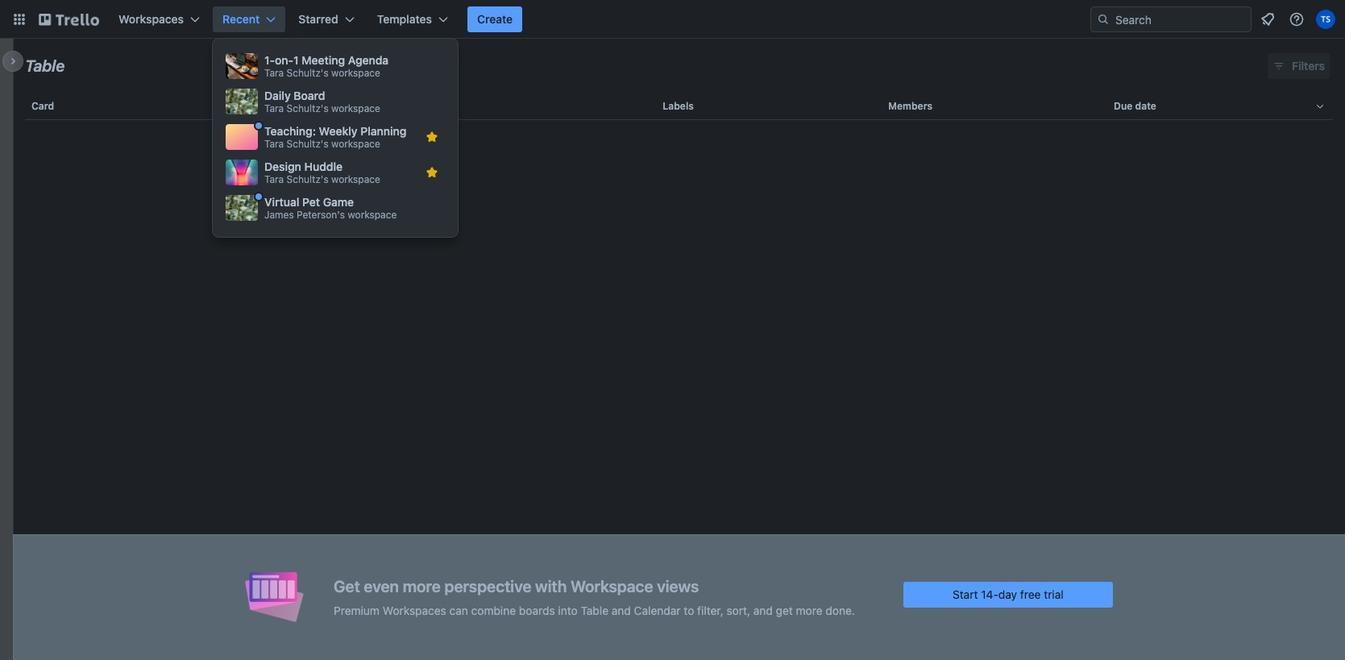 Task type: vqa. For each thing, say whether or not it's contained in the screenshot.
'row' containing Card
yes



Task type: locate. For each thing, give the bounding box(es) containing it.
0 horizontal spatial workspaces
[[118, 12, 184, 26]]

more right even
[[403, 577, 441, 595]]

workspace inside the teaching: weekly planning tara schultz's workspace
[[331, 138, 380, 150]]

4 tara from the top
[[264, 173, 284, 185]]

card
[[31, 100, 54, 112]]

2 schultz's from the top
[[287, 102, 329, 114]]

get
[[334, 577, 360, 595]]

row
[[25, 87, 1333, 126]]

1 vertical spatial workspaces
[[383, 603, 446, 617]]

workspace right the peterson's
[[348, 209, 397, 221]]

premium
[[334, 603, 380, 617]]

views
[[657, 577, 699, 595]]

3 schultz's from the top
[[287, 138, 329, 150]]

menu
[[222, 48, 448, 227]]

schultz's up teaching:
[[287, 102, 329, 114]]

0 vertical spatial workspaces
[[118, 12, 184, 26]]

boards
[[519, 603, 555, 617]]

get
[[776, 603, 793, 617]]

1 and from the left
[[612, 603, 631, 617]]

0 horizontal spatial table
[[25, 56, 65, 75]]

1 vertical spatial table
[[581, 603, 608, 617]]

daily board tara schultz's workspace
[[264, 89, 380, 114]]

table up card
[[25, 56, 65, 75]]

schultz's up board
[[287, 67, 329, 79]]

calendar
[[634, 603, 681, 617]]

1 horizontal spatial more
[[796, 603, 823, 617]]

due date button
[[1107, 87, 1333, 126]]

and left get
[[753, 603, 773, 617]]

workspace up weekly
[[331, 102, 380, 114]]

table right into
[[581, 603, 608, 617]]

0 horizontal spatial and
[[612, 603, 631, 617]]

workspaces
[[118, 12, 184, 26], [383, 603, 446, 617]]

on-
[[275, 53, 293, 67]]

workspace
[[331, 67, 380, 79], [331, 102, 380, 114], [331, 138, 380, 150], [331, 173, 380, 185], [348, 209, 397, 221]]

4 schultz's from the top
[[287, 173, 329, 185]]

more right get
[[796, 603, 823, 617]]

even
[[364, 577, 399, 595]]

create
[[477, 12, 513, 26]]

tara up daily
[[264, 67, 284, 79]]

tara up the design on the top left of page
[[264, 138, 284, 150]]

schultz's
[[287, 67, 329, 79], [287, 102, 329, 114], [287, 138, 329, 150], [287, 173, 329, 185]]

schultz's up huddle
[[287, 138, 329, 150]]

tara up virtual
[[264, 173, 284, 185]]

tara
[[264, 67, 284, 79], [264, 102, 284, 114], [264, 138, 284, 150], [264, 173, 284, 185]]

into
[[558, 603, 578, 617]]

3 tara from the top
[[264, 138, 284, 150]]

1 vertical spatial starred icon image
[[426, 166, 438, 179]]

1 vertical spatial more
[[796, 603, 823, 617]]

1 schultz's from the top
[[287, 67, 329, 79]]

workspaces inside the get even more perspective with workspace views premium workspaces can combine boards into table and calendar to filter, sort, and get more done.
[[383, 603, 446, 617]]

recent button
[[213, 6, 286, 32]]

table
[[25, 56, 65, 75], [581, 603, 608, 617]]

1 horizontal spatial table
[[581, 603, 608, 617]]

workspace up huddle
[[331, 138, 380, 150]]

tara up teaching:
[[264, 102, 284, 114]]

workspace inside virtual pet game james peterson's workspace
[[348, 209, 397, 221]]

start
[[953, 587, 978, 601]]

tara inside the teaching: weekly planning tara schultz's workspace
[[264, 138, 284, 150]]

search image
[[1097, 13, 1110, 26]]

0 vertical spatial starred icon image
[[426, 131, 438, 143]]

get even more perspective with workspace views premium workspaces can combine boards into table and calendar to filter, sort, and get more done.
[[334, 577, 855, 617]]

starred icon image
[[426, 131, 438, 143], [426, 166, 438, 179]]

and
[[612, 603, 631, 617], [753, 603, 773, 617]]

teaching:
[[264, 124, 316, 138]]

peterson's
[[297, 209, 345, 221]]

0 horizontal spatial more
[[403, 577, 441, 595]]

starred
[[298, 12, 338, 26]]

back to home image
[[39, 6, 99, 32]]

filters button
[[1268, 53, 1330, 79]]

workspace up game
[[331, 173, 380, 185]]

1
[[293, 53, 299, 67]]

table containing card
[[13, 87, 1345, 660]]

2 starred icon image from the top
[[426, 166, 438, 179]]

14-
[[981, 587, 998, 601]]

huddle
[[304, 160, 343, 173]]

table
[[13, 87, 1345, 660]]

card button
[[25, 87, 431, 126]]

2 tara from the top
[[264, 102, 284, 114]]

1 tara from the top
[[264, 67, 284, 79]]

templates button
[[367, 6, 458, 32]]

more
[[403, 577, 441, 595], [796, 603, 823, 617]]

0 vertical spatial more
[[403, 577, 441, 595]]

1 horizontal spatial and
[[753, 603, 773, 617]]

workspace up daily board tara schultz's workspace at the left top of page
[[331, 67, 380, 79]]

Search field
[[1110, 7, 1251, 31]]

schultz's up pet
[[287, 173, 329, 185]]

filters
[[1292, 59, 1325, 73]]

and down the workspace
[[612, 603, 631, 617]]

1 horizontal spatial workspaces
[[383, 603, 446, 617]]

1 starred icon image from the top
[[426, 131, 438, 143]]

labels
[[663, 100, 694, 112]]



Task type: describe. For each thing, give the bounding box(es) containing it.
open information menu image
[[1289, 11, 1305, 27]]

menu containing 1-on-1 meeting agenda
[[222, 48, 448, 227]]

0 vertical spatial table
[[25, 56, 65, 75]]

workspace inside daily board tara schultz's workspace
[[331, 102, 380, 114]]

teaching: weekly planning tara schultz's workspace
[[264, 124, 407, 150]]

starred icon image for design huddle
[[426, 166, 438, 179]]

1-
[[264, 53, 275, 67]]

start 14-day free trial link
[[903, 581, 1113, 607]]

free
[[1020, 587, 1041, 601]]

1-on-1 meeting agenda tara schultz's workspace
[[264, 53, 389, 79]]

members button
[[882, 87, 1107, 126]]

recent
[[222, 12, 260, 26]]

trial
[[1044, 587, 1064, 601]]

tara inside design huddle tara schultz's workspace
[[264, 173, 284, 185]]

design
[[264, 160, 301, 173]]

with
[[535, 577, 567, 595]]

templates
[[377, 12, 432, 26]]

design huddle tara schultz's workspace
[[264, 160, 380, 185]]

schultz's inside design huddle tara schultz's workspace
[[287, 173, 329, 185]]

planning
[[360, 124, 407, 138]]

starred icon image for teaching: weekly planning
[[426, 131, 438, 143]]

done.
[[826, 603, 855, 617]]

row containing card
[[25, 87, 1333, 126]]

daily
[[264, 89, 291, 102]]

starred button
[[289, 6, 364, 32]]

tara inside 1-on-1 meeting agenda tara schultz's workspace
[[264, 67, 284, 79]]

combine
[[471, 603, 516, 617]]

workspace inside design huddle tara schultz's workspace
[[331, 173, 380, 185]]

agenda
[[348, 53, 389, 67]]

virtual
[[264, 195, 299, 209]]

perspective
[[444, 577, 531, 595]]

pet
[[302, 195, 320, 209]]

due
[[1114, 100, 1133, 112]]

workspace inside 1-on-1 meeting agenda tara schultz's workspace
[[331, 67, 380, 79]]

weekly
[[319, 124, 358, 138]]

schultz's inside 1-on-1 meeting agenda tara schultz's workspace
[[287, 67, 329, 79]]

primary element
[[0, 0, 1345, 39]]

Table text field
[[25, 51, 65, 81]]

schultz's inside the teaching: weekly planning tara schultz's workspace
[[287, 138, 329, 150]]

sort,
[[727, 603, 750, 617]]

game
[[323, 195, 354, 209]]

date
[[1135, 100, 1156, 112]]

to
[[684, 603, 694, 617]]

can
[[449, 603, 468, 617]]

workspaces button
[[109, 6, 210, 32]]

tara schultz (taraschultz7) image
[[1316, 10, 1335, 29]]

james
[[264, 209, 294, 221]]

workspace
[[570, 577, 653, 595]]

start 14-day free trial
[[953, 587, 1064, 601]]

meeting
[[302, 53, 345, 67]]

create button
[[467, 6, 522, 32]]

table inside the get even more perspective with workspace views premium workspaces can combine boards into table and calendar to filter, sort, and get more done.
[[581, 603, 608, 617]]

day
[[998, 587, 1017, 601]]

virtual pet game james peterson's workspace
[[264, 195, 397, 221]]

members
[[888, 100, 932, 112]]

labels button
[[656, 87, 882, 126]]

workspaces inside dropdown button
[[118, 12, 184, 26]]

due date
[[1114, 100, 1156, 112]]

board
[[294, 89, 325, 102]]

schultz's inside daily board tara schultz's workspace
[[287, 102, 329, 114]]

tara inside daily board tara schultz's workspace
[[264, 102, 284, 114]]

filter,
[[697, 603, 723, 617]]

0 notifications image
[[1258, 10, 1277, 29]]

2 and from the left
[[753, 603, 773, 617]]



